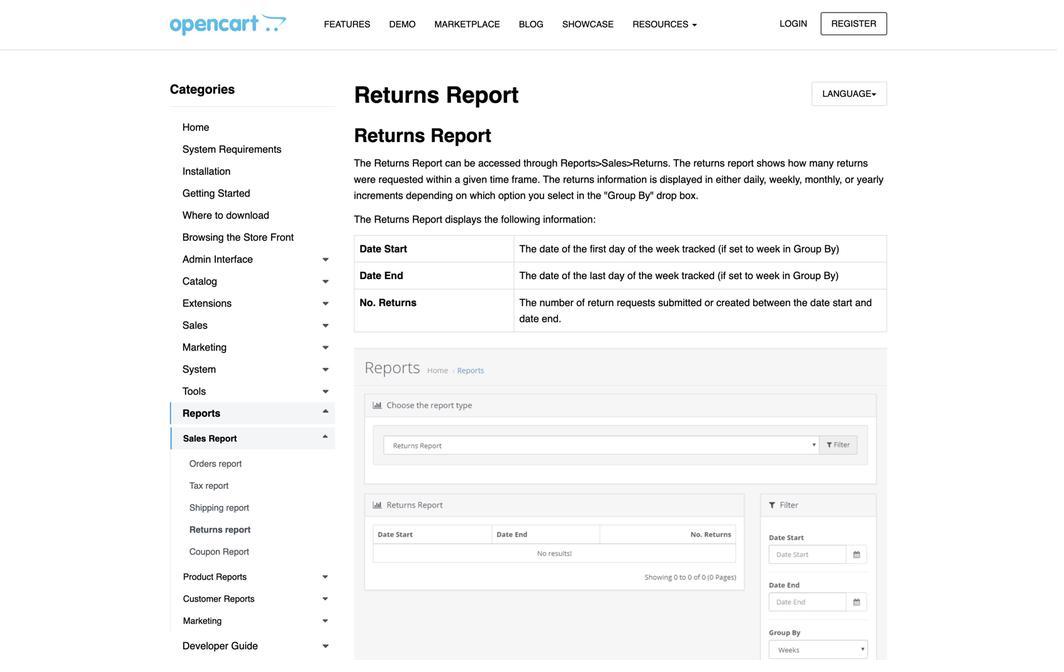 Task type: vqa. For each thing, say whether or not it's contained in the screenshot.
the Community Forum 'link'
no



Task type: locate. For each thing, give the bounding box(es) containing it.
report inside tax report link
[[206, 481, 229, 491]]

1 vertical spatial reports
[[216, 572, 247, 583]]

date end
[[360, 270, 403, 282]]

1 vertical spatial to
[[746, 243, 754, 255]]

where to download link
[[170, 205, 335, 227]]

set
[[729, 243, 743, 255], [729, 270, 742, 282]]

catalog
[[183, 276, 217, 287]]

date
[[360, 243, 382, 255], [360, 270, 382, 282]]

of inside the number of return requests submitted or created between the date start and date end.
[[577, 297, 585, 309]]

marketing link up developer guide link
[[171, 611, 335, 633]]

system for system requirements
[[183, 144, 216, 155]]

the down which
[[484, 214, 498, 225]]

blog link
[[510, 13, 553, 35]]

1 vertical spatial system
[[183, 364, 216, 375]]

date left start
[[811, 297, 830, 309]]

last
[[590, 270, 606, 282]]

product reports link
[[171, 566, 335, 588]]

report up either
[[728, 157, 754, 169]]

system requirements
[[183, 144, 282, 155]]

0 vertical spatial system
[[183, 144, 216, 155]]

by"
[[639, 190, 654, 201]]

tracked for last
[[682, 270, 715, 282]]

2 set from the top
[[729, 270, 742, 282]]

of up number
[[562, 270, 570, 282]]

resources
[[633, 19, 691, 29]]

report inside the returns report can be accessed through reports>sales>returns. the returns report shows how many returns were requested within a given time frame. the returns information is displayed in either daily, weekly, monthly, or yearly increments depending on which option you select in the "group by" drop box.
[[728, 157, 754, 169]]

report right tax
[[206, 481, 229, 491]]

yearly
[[857, 174, 884, 185]]

0 horizontal spatial or
[[705, 297, 714, 309]]

getting started
[[183, 188, 250, 199]]

language
[[823, 89, 872, 99]]

returns report link
[[177, 519, 335, 541]]

the for the number of return requests submitted or created between the date start and date end.
[[520, 297, 537, 309]]

report inside 'link'
[[209, 434, 237, 444]]

returns up "yearly"
[[837, 157, 868, 169]]

reports down 'tools'
[[183, 408, 221, 419]]

report up "returns report"
[[226, 503, 249, 513]]

returns up 'select'
[[563, 174, 595, 185]]

system up 'tools'
[[183, 364, 216, 375]]

0 vertical spatial date
[[360, 243, 382, 255]]

0 vertical spatial reports
[[183, 408, 221, 419]]

the inside the returns report can be accessed through reports>sales>returns. the returns report shows how many returns were requested within a given time frame. the returns information is displayed in either daily, weekly, monthly, or yearly increments depending on which option you select in the "group by" drop box.
[[587, 190, 601, 201]]

catalog link
[[170, 271, 335, 293]]

system requirements link
[[170, 138, 335, 160]]

1 horizontal spatial or
[[845, 174, 854, 185]]

the for the date of the last day of the week tracked (if set to week in group by)
[[520, 270, 537, 282]]

report inside shipping report link
[[226, 503, 249, 513]]

marketplace
[[435, 19, 500, 29]]

created
[[717, 297, 750, 309]]

0 vertical spatial day
[[609, 243, 625, 255]]

shows
[[757, 157, 785, 169]]

2 vertical spatial to
[[745, 270, 754, 282]]

marketing link down extensions "link"
[[170, 337, 335, 359]]

the date of the last day of the week tracked (if set to week in group by)
[[520, 270, 839, 282]]

1 vertical spatial group
[[793, 270, 821, 282]]

1 date from the top
[[360, 243, 382, 255]]

0 vertical spatial set
[[729, 243, 743, 255]]

1 vertical spatial or
[[705, 297, 714, 309]]

tracked up the submitted
[[682, 270, 715, 282]]

sales down extensions
[[183, 320, 208, 331]]

or left "yearly"
[[845, 174, 854, 185]]

within
[[426, 174, 452, 185]]

by) for the date of the last day of the week tracked (if set to week in group by)
[[824, 270, 839, 282]]

tracked up the date of the last day of the week tracked (if set to week in group by)
[[682, 243, 715, 255]]

day right last
[[609, 270, 625, 282]]

1 vertical spatial marketing
[[183, 617, 222, 627]]

date up number
[[540, 270, 559, 282]]

returns inside the returns report can be accessed through reports>sales>returns. the returns report shows how many returns were requested within a given time frame. the returns information is displayed in either daily, weekly, monthly, or yearly increments depending on which option you select in the "group by" drop box.
[[374, 157, 409, 169]]

0 vertical spatial group
[[794, 243, 822, 255]]

of left return
[[577, 297, 585, 309]]

system
[[183, 144, 216, 155], [183, 364, 216, 375]]

marketing down customer
[[183, 617, 222, 627]]

of up requests
[[628, 270, 636, 282]]

where
[[183, 210, 212, 221]]

end.
[[542, 313, 562, 325]]

group
[[794, 243, 822, 255], [793, 270, 821, 282]]

returns
[[354, 82, 440, 108], [354, 125, 425, 147], [374, 157, 409, 169], [374, 214, 409, 225], [379, 297, 417, 309], [189, 525, 223, 535]]

following
[[501, 214, 540, 225]]

1 vertical spatial returns report
[[354, 125, 491, 147]]

option
[[498, 190, 526, 201]]

1 vertical spatial (if
[[718, 270, 726, 282]]

week
[[656, 243, 680, 255], [757, 243, 780, 255], [656, 270, 679, 282], [756, 270, 780, 282]]

of right first
[[628, 243, 637, 255]]

browsing the store front
[[183, 232, 294, 243]]

report up the coupon report link
[[225, 525, 251, 535]]

returns up either
[[694, 157, 725, 169]]

system down home
[[183, 144, 216, 155]]

the for the returns report can be accessed through reports>sales>returns. the returns report shows how many returns were requested within a given time frame. the returns information is displayed in either daily, weekly, monthly, or yearly increments depending on which option you select in the "group by" drop box.
[[354, 157, 371, 169]]

categories
[[170, 82, 235, 97]]

tracked
[[682, 243, 715, 255], [682, 270, 715, 282]]

reports for customer
[[224, 594, 255, 605]]

0 vertical spatial by)
[[825, 243, 840, 255]]

report inside returns report link
[[225, 525, 251, 535]]

(if up created
[[718, 270, 726, 282]]

register link
[[821, 12, 887, 35]]

were
[[354, 174, 376, 185]]

date for date start
[[360, 243, 382, 255]]

and
[[855, 297, 872, 309]]

report right orders
[[219, 459, 242, 469]]

date left 'end'
[[360, 270, 382, 282]]

2 date from the top
[[360, 270, 382, 282]]

demo
[[389, 19, 416, 29]]

select
[[548, 190, 574, 201]]

coupon report link
[[177, 541, 335, 563]]

marketing link
[[170, 337, 335, 359], [171, 611, 335, 633]]

installation link
[[170, 160, 335, 183]]

2 vertical spatial reports
[[224, 594, 255, 605]]

sales report
[[183, 434, 237, 444]]

reports down product reports link
[[224, 594, 255, 605]]

the
[[354, 157, 371, 169], [674, 157, 691, 169], [543, 174, 560, 185], [354, 214, 371, 225], [520, 243, 537, 255], [520, 270, 537, 282], [520, 297, 537, 309]]

guide
[[231, 641, 258, 652]]

date
[[540, 243, 559, 255], [540, 270, 559, 282], [811, 297, 830, 309], [520, 313, 539, 325]]

0 vertical spatial marketing
[[183, 342, 227, 353]]

1 vertical spatial by)
[[824, 270, 839, 282]]

1 system from the top
[[183, 144, 216, 155]]

the right 'between'
[[794, 297, 808, 309]]

0 vertical spatial or
[[845, 174, 854, 185]]

or inside the number of return requests submitted or created between the date start and date end.
[[705, 297, 714, 309]]

coupon
[[189, 547, 220, 557]]

2 system from the top
[[183, 364, 216, 375]]

day right first
[[609, 243, 625, 255]]

marketing down extensions
[[183, 342, 227, 353]]

0 vertical spatial returns report
[[354, 82, 519, 108]]

sales up orders
[[183, 434, 206, 444]]

or left created
[[705, 297, 714, 309]]

the for the returns report displays the following information:
[[354, 214, 371, 225]]

"group
[[604, 190, 636, 201]]

admin interface
[[183, 254, 253, 265]]

orders
[[189, 459, 216, 469]]

returns report
[[189, 525, 251, 535]]

1 vertical spatial tracked
[[682, 270, 715, 282]]

requests
[[617, 297, 656, 309]]

sales
[[183, 320, 208, 331], [183, 434, 206, 444]]

1 vertical spatial date
[[360, 270, 382, 282]]

of down information:
[[562, 243, 570, 255]]

sales for sales report
[[183, 434, 206, 444]]

information:
[[543, 214, 596, 225]]

date left end.
[[520, 313, 539, 325]]

the inside the number of return requests submitted or created between the date start and date end.
[[794, 297, 808, 309]]

reports up customer reports
[[216, 572, 247, 583]]

no.
[[360, 297, 376, 309]]

set for the date of the first day of the week tracked (if set to week in group by)
[[729, 243, 743, 255]]

by)
[[825, 243, 840, 255], [824, 270, 839, 282]]

demo link
[[380, 13, 425, 35]]

0 vertical spatial tracked
[[682, 243, 715, 255]]

installation
[[183, 166, 231, 177]]

increments
[[354, 190, 403, 201]]

0 vertical spatial sales
[[183, 320, 208, 331]]

(if up the date of the last day of the week tracked (if set to week in group by)
[[718, 243, 727, 255]]

date left "start"
[[360, 243, 382, 255]]

1 vertical spatial set
[[729, 270, 742, 282]]

1 vertical spatial sales
[[183, 434, 206, 444]]

the inside the number of return requests submitted or created between the date start and date end.
[[520, 297, 537, 309]]

1 vertical spatial day
[[609, 270, 625, 282]]

system for system
[[183, 364, 216, 375]]

home link
[[170, 116, 335, 138]]

(if
[[718, 243, 727, 255], [718, 270, 726, 282]]

tools
[[183, 386, 206, 397]]

sales inside 'link'
[[183, 434, 206, 444]]

tracked for first
[[682, 243, 715, 255]]

the left "group
[[587, 190, 601, 201]]

1 set from the top
[[729, 243, 743, 255]]

report inside orders report link
[[219, 459, 242, 469]]

report inside the returns report can be accessed through reports>sales>returns. the returns report shows how many returns were requested within a given time frame. the returns information is displayed in either daily, weekly, monthly, or yearly increments depending on which option you select in the "group by" drop box.
[[412, 157, 442, 169]]

the
[[587, 190, 601, 201], [484, 214, 498, 225], [227, 232, 241, 243], [573, 243, 587, 255], [639, 243, 653, 255], [573, 270, 587, 282], [639, 270, 653, 282], [794, 297, 808, 309]]

day for last
[[609, 270, 625, 282]]

report
[[446, 82, 519, 108], [431, 125, 491, 147], [412, 157, 442, 169], [412, 214, 442, 225], [209, 434, 237, 444], [223, 547, 249, 557]]

date for date end
[[360, 270, 382, 282]]

the up requests
[[639, 270, 653, 282]]

where to download
[[183, 210, 269, 221]]

0 vertical spatial (if
[[718, 243, 727, 255]]

frame.
[[512, 174, 540, 185]]

admin returns report image
[[354, 348, 887, 661]]



Task type: describe. For each thing, give the bounding box(es) containing it.
1 returns report from the top
[[354, 82, 519, 108]]

no. returns
[[360, 297, 417, 309]]

sales link
[[170, 315, 335, 337]]

be
[[464, 157, 476, 169]]

product reports
[[183, 572, 247, 583]]

the returns report can be accessed through reports>sales>returns. the returns report shows how many returns were requested within a given time frame. the returns information is displayed in either daily, weekly, monthly, or yearly increments depending on which option you select in the "group by" drop box.
[[354, 157, 884, 201]]

admin
[[183, 254, 211, 265]]

tax report
[[189, 481, 229, 491]]

product
[[183, 572, 214, 583]]

date start
[[360, 243, 407, 255]]

shipping
[[189, 503, 224, 513]]

by) for the date of the first day of the week tracked (if set to week in group by)
[[825, 243, 840, 255]]

2 horizontal spatial returns
[[837, 157, 868, 169]]

the up the date of the last day of the week tracked (if set to week in group by)
[[639, 243, 653, 255]]

report for tax report
[[206, 481, 229, 491]]

extensions link
[[170, 293, 335, 315]]

to for the date of the first day of the week tracked (if set to week in group by)
[[746, 243, 754, 255]]

the date of the first day of the week tracked (if set to week in group by)
[[520, 243, 840, 255]]

opencart - open source shopping cart solution image
[[170, 13, 286, 36]]

shipping report link
[[177, 497, 335, 519]]

tools link
[[170, 381, 335, 403]]

information
[[597, 174, 647, 185]]

1 horizontal spatial returns
[[694, 157, 725, 169]]

date down information:
[[540, 243, 559, 255]]

customer reports link
[[171, 588, 335, 611]]

customer
[[183, 594, 221, 605]]

language button
[[812, 82, 887, 106]]

1 vertical spatial marketing link
[[171, 611, 335, 633]]

the left store
[[227, 232, 241, 243]]

getting
[[183, 188, 215, 199]]

register
[[832, 19, 877, 29]]

the for the date of the first day of the week tracked (if set to week in group by)
[[520, 243, 537, 255]]

start
[[384, 243, 407, 255]]

which
[[470, 190, 496, 201]]

depending
[[406, 190, 453, 201]]

accessed
[[478, 157, 521, 169]]

interface
[[214, 254, 253, 265]]

you
[[529, 190, 545, 201]]

requirements
[[219, 144, 282, 155]]

report for shipping report
[[226, 503, 249, 513]]

either
[[716, 174, 741, 185]]

first
[[590, 243, 606, 255]]

reports for product
[[216, 572, 247, 583]]

report for returns report
[[225, 525, 251, 535]]

(if for first
[[718, 243, 727, 255]]

orders report link
[[177, 453, 335, 475]]

the number of return requests submitted or created between the date start and date end.
[[520, 297, 872, 325]]

2 returns report from the top
[[354, 125, 491, 147]]

extensions
[[183, 298, 232, 309]]

the returns report displays the following information:
[[354, 214, 596, 225]]

home
[[183, 121, 209, 133]]

started
[[218, 188, 250, 199]]

developer
[[183, 641, 228, 652]]

day for first
[[609, 243, 625, 255]]

return
[[588, 297, 614, 309]]

features
[[324, 19, 370, 29]]

can
[[445, 157, 462, 169]]

displayed
[[660, 174, 703, 185]]

returns inside returns report link
[[189, 525, 223, 535]]

report for orders report
[[219, 459, 242, 469]]

0 horizontal spatial returns
[[563, 174, 595, 185]]

to for the date of the last day of the week tracked (if set to week in group by)
[[745, 270, 754, 282]]

sales report link
[[171, 428, 335, 450]]

admin interface link
[[170, 249, 335, 271]]

download
[[226, 210, 269, 221]]

requested
[[379, 174, 423, 185]]

reports link
[[170, 403, 335, 425]]

time
[[490, 174, 509, 185]]

displays
[[445, 214, 482, 225]]

orders report
[[189, 459, 242, 469]]

coupon report
[[189, 547, 249, 557]]

front
[[270, 232, 294, 243]]

how
[[788, 157, 807, 169]]

or inside the returns report can be accessed through reports>sales>returns. the returns report shows how many returns were requested within a given time frame. the returns information is displayed in either daily, weekly, monthly, or yearly increments depending on which option you select in the "group by" drop box.
[[845, 174, 854, 185]]

monthly,
[[805, 174, 843, 185]]

developer guide
[[183, 641, 258, 652]]

(if for last
[[718, 270, 726, 282]]

login link
[[769, 12, 818, 35]]

showcase link
[[553, 13, 623, 35]]

of for last
[[562, 270, 570, 282]]

showcase
[[563, 19, 614, 29]]

on
[[456, 190, 467, 201]]

customer reports
[[183, 594, 255, 605]]

resources link
[[623, 13, 707, 35]]

sales for sales
[[183, 320, 208, 331]]

submitted
[[658, 297, 702, 309]]

start
[[833, 297, 853, 309]]

of for requests
[[577, 297, 585, 309]]

the left last
[[573, 270, 587, 282]]

system link
[[170, 359, 335, 381]]

group for the date of the last day of the week tracked (if set to week in group by)
[[793, 270, 821, 282]]

reports inside "link"
[[183, 408, 221, 419]]

drop
[[657, 190, 677, 201]]

marketplace link
[[425, 13, 510, 35]]

reports>sales>returns.
[[561, 157, 671, 169]]

0 vertical spatial to
[[215, 210, 223, 221]]

the left first
[[573, 243, 587, 255]]

shipping report
[[189, 503, 249, 513]]

many
[[810, 157, 834, 169]]

0 vertical spatial marketing link
[[170, 337, 335, 359]]

browsing the store front link
[[170, 227, 335, 249]]

of for first
[[562, 243, 570, 255]]

group for the date of the first day of the week tracked (if set to week in group by)
[[794, 243, 822, 255]]

weekly,
[[770, 174, 802, 185]]

between
[[753, 297, 791, 309]]

daily,
[[744, 174, 767, 185]]

blog
[[519, 19, 544, 29]]

tax report link
[[177, 475, 335, 497]]

set for the date of the last day of the week tracked (if set to week in group by)
[[729, 270, 742, 282]]

developer guide link
[[170, 636, 335, 658]]



